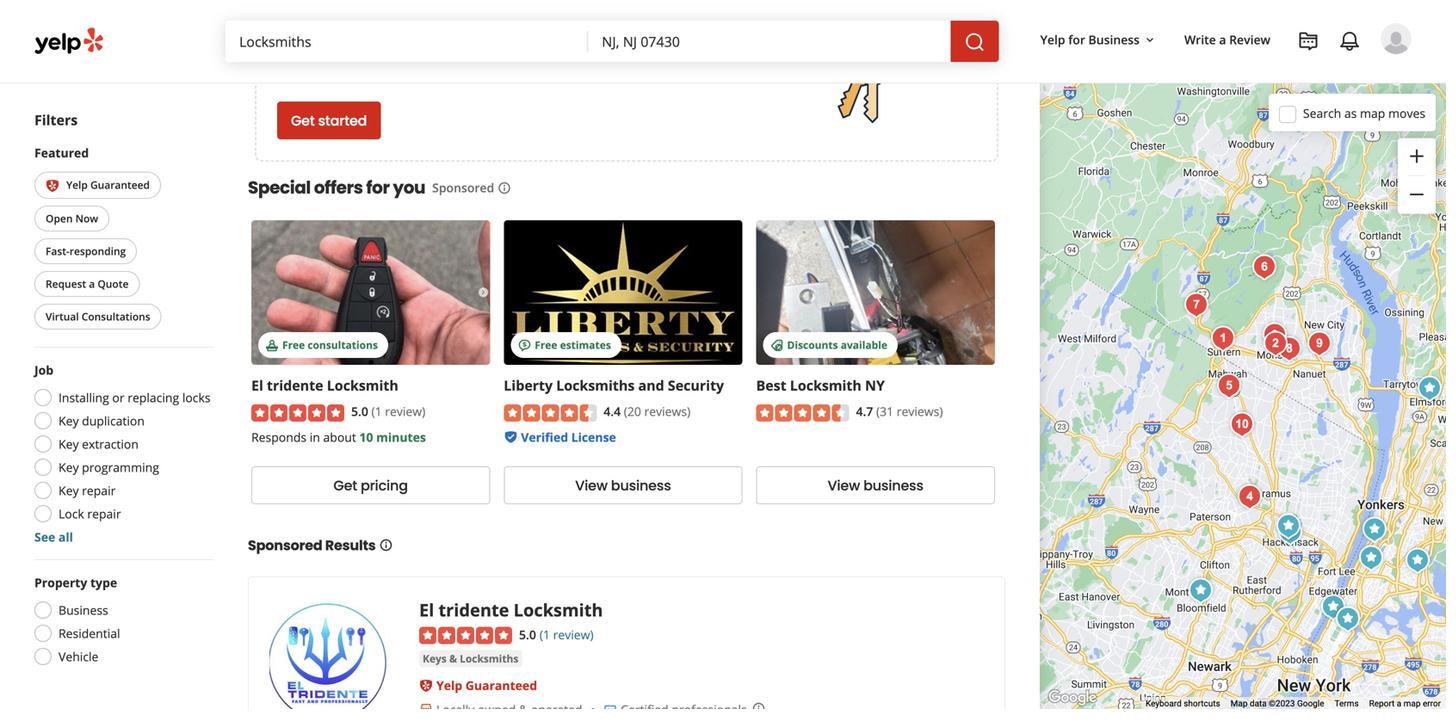 Task type: describe. For each thing, give the bounding box(es) containing it.
see all
[[34, 529, 73, 545]]

map region
[[985, 24, 1446, 709]]

best
[[756, 376, 787, 395]]

keyboard
[[1146, 699, 1182, 709]]

pricing
[[361, 476, 408, 495]]

16 free estimates v2 image
[[518, 339, 531, 352]]

(1 inside (1 review) link
[[540, 627, 550, 643]]

repair for lock repair
[[87, 506, 121, 522]]

16 free consultations v2 image
[[265, 339, 279, 352]]

repair for key repair
[[82, 483, 116, 499]]

license
[[571, 429, 616, 445]]

yelp guaranteed inside button
[[66, 178, 150, 192]]

suffern locksmith & alarm image
[[1206, 322, 1241, 356]]

things to do, nail salons, plumbers text field
[[226, 21, 588, 62]]

featured
[[34, 145, 89, 161]]

residential
[[59, 625, 120, 642]]

2 horizontal spatial locksmith
[[790, 376, 862, 395]]

0 horizontal spatial el tridente locksmith link
[[251, 376, 398, 395]]

option group containing property type
[[29, 574, 214, 671]]

get pricing button
[[251, 467, 490, 504]]

free estimates
[[535, 338, 611, 352]]

0 horizontal spatial for
[[366, 176, 390, 200]]

project
[[381, 57, 421, 74]]

virtual
[[46, 310, 79, 324]]

el tridente locksmith image
[[1272, 509, 1306, 544]]

best locksmith ny link
[[756, 376, 885, 395]]

a for report
[[1397, 699, 1402, 709]]

key programming
[[59, 459, 159, 476]]

or
[[112, 390, 124, 406]]

liberty locksmiths and security image
[[1223, 694, 1258, 709]]

key repair
[[59, 483, 116, 499]]

locksmiths inside free price estimates from local locksmiths tell us about your project and get help from sponsored businesses.
[[543, 26, 641, 50]]

fast-responding button
[[34, 238, 137, 264]]

discounts
[[787, 338, 838, 352]]

manhattan locksmiths image
[[1316, 590, 1351, 625]]

map
[[1231, 699, 1248, 709]]

2 business from the left
[[864, 476, 924, 495]]

request a quote button
[[34, 271, 140, 297]]

free price estimates from local locksmiths image
[[819, 46, 905, 132]]

in
[[310, 429, 320, 445]]

available
[[841, 338, 888, 352]]

filters
[[34, 111, 78, 129]]

new generation hardware image
[[1354, 541, 1389, 576]]

moves
[[1389, 105, 1426, 121]]

tridente for bottommost el tridente locksmith 'link'
[[439, 598, 509, 622]]

featured group
[[31, 144, 214, 333]]

minutes
[[376, 429, 426, 445]]

you
[[393, 176, 425, 200]]

1 vertical spatial guaranteed
[[466, 678, 537, 694]]

1 horizontal spatial yelp guaranteed
[[436, 678, 537, 694]]

key locksmiths image
[[1331, 602, 1365, 637]]

get pricing
[[334, 476, 408, 495]]

2 view from the left
[[828, 476, 860, 495]]

terms
[[1335, 699, 1359, 709]]

1 vertical spatial from
[[497, 57, 524, 74]]

responds in about 10 minutes
[[251, 429, 426, 445]]

best locksmith ny image
[[1358, 513, 1392, 547]]

key for key programming
[[59, 459, 79, 476]]

report a map error link
[[1369, 699, 1441, 709]]

liberty locksmiths and security link
[[504, 376, 724, 395]]

locksmiths inside keys & locksmiths "button"
[[460, 652, 519, 666]]

installing
[[59, 390, 109, 406]]

get started button
[[277, 102, 381, 139]]

1 vertical spatial about
[[323, 429, 356, 445]]

request
[[46, 277, 86, 291]]

key for key repair
[[59, 483, 79, 499]]

sponsored for sponsored results
[[248, 536, 322, 555]]

free inside free price estimates from local locksmiths tell us about your project and get help from sponsored businesses.
[[277, 26, 314, 50]]

keys & locksmiths
[[423, 652, 519, 666]]

consultations
[[82, 310, 150, 324]]

16 verified v2 image
[[504, 431, 518, 444]]

property type
[[34, 575, 117, 591]]

murphy's lock & key image
[[1179, 288, 1214, 322]]

google image
[[1044, 687, 1101, 709]]

16 locally owned v2 image
[[419, 703, 433, 709]]

1 horizontal spatial el
[[419, 598, 434, 622]]

us
[[300, 57, 313, 74]]

a for write
[[1219, 31, 1226, 48]]

4.4
[[604, 403, 621, 420]]

fast-responding
[[46, 244, 126, 258]]

don cleary's lock & glass image
[[1184, 574, 1218, 608]]

4.4 star rating image
[[504, 405, 597, 422]]

verified license
[[521, 429, 616, 445]]

accurate locksmith image
[[1212, 369, 1247, 403]]

see all button
[[34, 529, 73, 545]]

key extraction
[[59, 436, 139, 452]]

replacing
[[128, 390, 179, 406]]

ny
[[865, 376, 885, 395]]

1 vertical spatial yelp guaranteed button
[[436, 678, 537, 694]]

business inside button
[[1089, 31, 1140, 48]]

quote
[[98, 277, 129, 291]]

vehicle
[[59, 649, 98, 665]]

16 certified professionals v2 image
[[604, 703, 617, 709]]

1 vertical spatial 16 info v2 image
[[379, 538, 393, 552]]

4.7 star rating image
[[756, 405, 849, 422]]

get for get pricing
[[334, 476, 357, 495]]

a for request
[[89, 277, 95, 291]]

for inside button
[[1069, 31, 1086, 48]]

lock repair
[[59, 506, 121, 522]]

request a quote
[[46, 277, 129, 291]]

estimates inside free price estimates from local locksmiths tell us about your project and get help from sponsored businesses.
[[364, 26, 450, 50]]

locksmith for the left el tridente locksmith 'link'
[[327, 376, 398, 395]]

zacks automotive image
[[1401, 544, 1435, 578]]

virtual consultations button
[[34, 304, 162, 330]]

google
[[1297, 699, 1325, 709]]

locksmith for bottommost el tridente locksmith 'link'
[[514, 598, 603, 622]]

0 vertical spatial review)
[[385, 403, 426, 420]]

yelp for business
[[1041, 31, 1140, 48]]

security
[[668, 376, 724, 395]]

sponsored
[[527, 57, 587, 74]]

sponsored results
[[248, 536, 376, 555]]

special offers for you
[[248, 176, 425, 200]]

about inside free price estimates from local locksmiths tell us about your project and get help from sponsored businesses.
[[316, 57, 349, 74]]

all
[[58, 529, 73, 545]]

extraction
[[82, 436, 139, 452]]

all bergen locksmiths image
[[1233, 480, 1267, 514]]

1 vertical spatial locksmiths
[[556, 376, 635, 395]]

type
[[90, 575, 117, 591]]

free for liberty
[[535, 338, 557, 352]]

yelp inside user actions element
[[1041, 31, 1065, 48]]

5.0 (1 review)
[[351, 403, 426, 420]]

0 vertical spatial from
[[454, 26, 495, 50]]

5.0 link
[[519, 625, 536, 643]]

help
[[469, 57, 494, 74]]

4.4 (20 reviews)
[[604, 403, 691, 420]]

free consultations link
[[251, 220, 490, 365]]



Task type: locate. For each thing, give the bounding box(es) containing it.
locksmith
[[327, 376, 398, 395], [790, 376, 862, 395], [514, 598, 603, 622]]

none field things to do, nail salons, plumbers
[[226, 21, 588, 62]]

5.0 up 10
[[351, 403, 368, 420]]

locksmiths up 4.4
[[556, 376, 635, 395]]

business up residential
[[59, 602, 108, 619]]

all hours lock, safe & alarm image
[[1247, 250, 1282, 285]]

1 horizontal spatial 16 info v2 image
[[498, 181, 512, 195]]

tridente up "keys & locksmiths"
[[439, 598, 509, 622]]

&
[[449, 652, 457, 666]]

2 vertical spatial locksmiths
[[460, 652, 519, 666]]

1 horizontal spatial tridente
[[439, 598, 509, 622]]

16 yelp guaranteed v2 image
[[46, 179, 59, 193]]

review) right 5.0 link
[[553, 627, 594, 643]]

reviews) right (20
[[644, 403, 691, 420]]

user actions element
[[1027, 22, 1436, 127]]

view down license
[[575, 476, 608, 495]]

fast-
[[46, 244, 70, 258]]

see
[[34, 529, 55, 545]]

and inside free price estimates from local locksmiths tell us about your project and get help from sponsored businesses.
[[424, 57, 445, 74]]

review
[[1229, 31, 1271, 48]]

get started
[[291, 111, 367, 130]]

1 option group from the top
[[29, 362, 214, 546]]

key down key duplication
[[59, 436, 79, 452]]

1 vertical spatial el tridente locksmith
[[419, 598, 603, 622]]

estimates
[[364, 26, 450, 50], [560, 338, 611, 352]]

0 horizontal spatial view business link
[[504, 467, 743, 504]]

2 vertical spatial yelp
[[436, 678, 462, 694]]

(1 review)
[[540, 627, 594, 643]]

key up lock
[[59, 483, 79, 499]]

from down local
[[497, 57, 524, 74]]

0 horizontal spatial reviews)
[[644, 403, 691, 420]]

1 view business link from the left
[[504, 467, 743, 504]]

1 horizontal spatial 5 star rating image
[[419, 627, 512, 644]]

keys & locksmiths link
[[419, 651, 522, 668]]

1 vertical spatial repair
[[87, 506, 121, 522]]

0 vertical spatial 16 info v2 image
[[498, 181, 512, 195]]

16 chevron down v2 image
[[1143, 33, 1157, 47]]

none field address, neighborhood, city, state or zip
[[588, 21, 951, 62]]

a left quote
[[89, 277, 95, 291]]

view business down license
[[575, 476, 671, 495]]

search
[[1303, 105, 1342, 121]]

0 vertical spatial el tridente locksmith link
[[251, 376, 398, 395]]

review) up minutes
[[385, 403, 426, 420]]

0 horizontal spatial tridente
[[267, 376, 323, 395]]

key for key duplication
[[59, 413, 79, 429]]

tell
[[277, 57, 297, 74]]

el up responds
[[251, 376, 263, 395]]

from up the help
[[454, 26, 495, 50]]

0 horizontal spatial get
[[291, 111, 315, 130]]

1 horizontal spatial view business link
[[756, 467, 995, 504]]

0 vertical spatial a
[[1219, 31, 1226, 48]]

installing or replacing locks
[[59, 390, 211, 406]]

1 horizontal spatial yelp
[[436, 678, 462, 694]]

(31
[[876, 403, 894, 420]]

estimates inside free estimates link
[[560, 338, 611, 352]]

1 vertical spatial estimates
[[560, 338, 611, 352]]

best locksmith ny
[[756, 376, 885, 395]]

reviews) for and
[[644, 403, 691, 420]]

your
[[352, 57, 378, 74]]

0 vertical spatial 5 star rating image
[[251, 405, 344, 422]]

business down 4.7 (31 reviews)
[[864, 476, 924, 495]]

0 vertical spatial yelp
[[1041, 31, 1065, 48]]

yelp right 16 yelp guaranteed v2 image
[[66, 178, 88, 192]]

1 horizontal spatial view
[[828, 476, 860, 495]]

locksmiths right '&'
[[460, 652, 519, 666]]

get left started
[[291, 111, 315, 130]]

locksmiths up businesses.
[[543, 26, 641, 50]]

view business link
[[504, 467, 743, 504], [756, 467, 995, 504]]

a right report
[[1397, 699, 1402, 709]]

prime car key locksmith image
[[1258, 318, 1292, 353]]

and left the get
[[424, 57, 445, 74]]

key down installing
[[59, 413, 79, 429]]

address, neighborhood, city, state or zip text field
[[588, 21, 951, 62]]

sponsored right you
[[432, 180, 494, 196]]

now
[[75, 211, 98, 226]]

el tridente locksmith link down free consultations
[[251, 376, 398, 395]]

None search field
[[226, 21, 999, 62]]

1 horizontal spatial sponsored
[[432, 180, 494, 196]]

0 horizontal spatial locksmith
[[327, 376, 398, 395]]

map right as
[[1360, 105, 1386, 121]]

0 horizontal spatial sponsored
[[248, 536, 322, 555]]

tridente
[[267, 376, 323, 395], [439, 598, 509, 622]]

2 view business link from the left
[[756, 467, 995, 504]]

offers
[[314, 176, 363, 200]]

locksmith up 4.7 star rating image at the bottom of page
[[790, 376, 862, 395]]

1 vertical spatial for
[[366, 176, 390, 200]]

1 horizontal spatial locksmith
[[514, 598, 603, 622]]

el up keys
[[419, 598, 434, 622]]

locksmith up (1 review) link
[[514, 598, 603, 622]]

responds
[[251, 429, 307, 445]]

0 vertical spatial guaranteed
[[90, 178, 150, 192]]

property
[[34, 575, 87, 591]]

1 view from the left
[[575, 476, 608, 495]]

0 horizontal spatial from
[[454, 26, 495, 50]]

yelp guaranteed up now
[[66, 178, 150, 192]]

1 vertical spatial 5.0
[[519, 627, 536, 643]]

4.7 (31 reviews)
[[856, 403, 943, 420]]

0 vertical spatial about
[[316, 57, 349, 74]]

0 vertical spatial (1
[[371, 403, 382, 420]]

1 horizontal spatial from
[[497, 57, 524, 74]]

repair up lock repair
[[82, 483, 116, 499]]

key for key extraction
[[59, 436, 79, 452]]

1 vertical spatial (1
[[540, 627, 550, 643]]

tridente down 16 free consultations v2 image
[[267, 376, 323, 395]]

map data ©2023 google
[[1231, 699, 1325, 709]]

duplication
[[82, 413, 145, 429]]

error
[[1423, 699, 1441, 709]]

yelp guaranteed button down keys & locksmiths link
[[436, 678, 537, 694]]

open now
[[46, 211, 98, 226]]

reviews) for ny
[[897, 403, 943, 420]]

5 star rating image
[[251, 405, 344, 422], [419, 627, 512, 644]]

5 star rating image up "keys & locksmiths"
[[419, 627, 512, 644]]

get
[[291, 111, 315, 130], [334, 476, 357, 495]]

driscoll's lock & key image
[[1303, 327, 1337, 361]]

1 vertical spatial yelp
[[66, 178, 88, 192]]

option group containing job
[[29, 362, 214, 546]]

2 reviews) from the left
[[897, 403, 943, 420]]

0 vertical spatial map
[[1360, 105, 1386, 121]]

yelp guaranteed
[[66, 178, 150, 192], [436, 678, 537, 694]]

0 vertical spatial el
[[251, 376, 263, 395]]

0 horizontal spatial 16 info v2 image
[[379, 538, 393, 552]]

projects image
[[1298, 31, 1319, 52]]

None field
[[226, 21, 588, 62], [588, 21, 951, 62]]

1 horizontal spatial el tridente locksmith link
[[419, 598, 603, 622]]

1 horizontal spatial el tridente locksmith
[[419, 598, 603, 622]]

0 vertical spatial 5.0
[[351, 403, 368, 420]]

sponsored for sponsored
[[432, 180, 494, 196]]

(1 right 5.0 link
[[540, 627, 550, 643]]

business left "16 chevron down v2" image
[[1089, 31, 1140, 48]]

group
[[1398, 138, 1436, 214]]

key
[[59, 413, 79, 429], [59, 436, 79, 452], [59, 459, 79, 476], [59, 483, 79, 499]]

0 vertical spatial tridente
[[267, 376, 323, 395]]

0 horizontal spatial a
[[89, 277, 95, 291]]

notifications image
[[1340, 31, 1360, 52]]

map
[[1360, 105, 1386, 121], [1404, 699, 1421, 709]]

4 key from the top
[[59, 483, 79, 499]]

estimates up liberty locksmiths and security link
[[560, 338, 611, 352]]

0 horizontal spatial (1
[[371, 403, 382, 420]]

1 vertical spatial el
[[419, 598, 434, 622]]

guaranteed inside button
[[90, 178, 150, 192]]

0 horizontal spatial 5.0
[[351, 403, 368, 420]]

terms link
[[1335, 699, 1359, 709]]

0 vertical spatial el tridente locksmith
[[251, 376, 398, 395]]

el tridente locksmith down free consultations
[[251, 376, 398, 395]]

keys
[[423, 652, 447, 666]]

for left "16 chevron down v2" image
[[1069, 31, 1086, 48]]

gary o. image
[[1381, 23, 1412, 54]]

reviews)
[[644, 403, 691, 420], [897, 403, 943, 420]]

0 vertical spatial get
[[291, 111, 315, 130]]

view down the 4.7
[[828, 476, 860, 495]]

business down license
[[611, 476, 671, 495]]

1 vertical spatial review)
[[553, 627, 594, 643]]

zoom out image
[[1407, 184, 1427, 205]]

guaranteed
[[90, 178, 150, 192], [466, 678, 537, 694]]

guaranteed down keys & locksmiths link
[[466, 678, 537, 694]]

businesses.
[[590, 57, 655, 74]]

shortcuts
[[1184, 699, 1221, 709]]

0 vertical spatial sponsored
[[432, 180, 494, 196]]

iconyelpguaranteedbadgesmall image
[[419, 679, 433, 693], [419, 679, 433, 693]]

keyboard shortcuts button
[[1146, 698, 1221, 709]]

ramapo locksmith image
[[1259, 327, 1293, 361]]

estimates up project at the top of page
[[364, 26, 450, 50]]

map left the error
[[1404, 699, 1421, 709]]

1 horizontal spatial for
[[1069, 31, 1086, 48]]

yelp guaranteed button up now
[[34, 172, 161, 199]]

zoom in image
[[1407, 146, 1427, 167]]

0 horizontal spatial el tridente locksmith
[[251, 376, 398, 395]]

1 vertical spatial 5 star rating image
[[419, 627, 512, 644]]

0 vertical spatial option group
[[29, 362, 214, 546]]

1 horizontal spatial 5.0
[[519, 627, 536, 643]]

search as map moves
[[1303, 105, 1426, 121]]

about right in
[[323, 429, 356, 445]]

1 vertical spatial tridente
[[439, 598, 509, 622]]

view business
[[575, 476, 671, 495], [828, 476, 924, 495]]

0 horizontal spatial review)
[[385, 403, 426, 420]]

0 horizontal spatial 5 star rating image
[[251, 405, 344, 422]]

2 option group from the top
[[29, 574, 214, 671]]

1 horizontal spatial (1
[[540, 627, 550, 643]]

0 vertical spatial estimates
[[364, 26, 450, 50]]

discounts available link
[[756, 220, 995, 365]]

1 horizontal spatial estimates
[[560, 338, 611, 352]]

responding
[[70, 244, 126, 258]]

el
[[251, 376, 263, 395], [419, 598, 434, 622]]

1 reviews) from the left
[[644, 403, 691, 420]]

consultations
[[308, 338, 378, 352]]

free for el
[[282, 338, 305, 352]]

data
[[1250, 699, 1267, 709]]

open now button
[[34, 206, 109, 232]]

1 horizontal spatial map
[[1404, 699, 1421, 709]]

apex locksmith & hardware image
[[1413, 371, 1446, 406]]

5 star rating image up in
[[251, 405, 344, 422]]

1 horizontal spatial view business
[[828, 476, 924, 495]]

free right 16 free estimates v2 "icon"
[[535, 338, 557, 352]]

1 vertical spatial sponsored
[[248, 536, 322, 555]]

view business link down license
[[504, 467, 743, 504]]

yelp inside featured group
[[66, 178, 88, 192]]

started
[[318, 111, 367, 130]]

discounts available
[[787, 338, 888, 352]]

el tridente locksmith link up 5.0 link
[[419, 598, 603, 622]]

yelp
[[1041, 31, 1065, 48], [66, 178, 88, 192], [436, 678, 462, 694]]

report
[[1369, 699, 1395, 709]]

option group
[[29, 362, 214, 546], [29, 574, 214, 671]]

(1 review) link
[[540, 625, 594, 643]]

free right 16 free consultations v2 image
[[282, 338, 305, 352]]

liberty
[[504, 376, 553, 395]]

free price estimates from local locksmiths tell us about your project and get help from sponsored businesses.
[[277, 26, 655, 74]]

1 view business from the left
[[575, 476, 671, 495]]

map for moves
[[1360, 105, 1386, 121]]

1 business from the left
[[611, 476, 671, 495]]

0 horizontal spatial view
[[575, 476, 608, 495]]

1 vertical spatial get
[[334, 476, 357, 495]]

sponsored left results in the left of the page
[[248, 536, 322, 555]]

el tridente locksmith
[[251, 376, 398, 395], [419, 598, 603, 622]]

repair down key repair
[[87, 506, 121, 522]]

el tridente locksmith up 5.0 link
[[419, 598, 603, 622]]

for left you
[[366, 176, 390, 200]]

as
[[1345, 105, 1357, 121]]

0 horizontal spatial yelp guaranteed
[[66, 178, 150, 192]]

prestige lock & home image
[[1225, 408, 1260, 442]]

1 horizontal spatial a
[[1219, 31, 1226, 48]]

about
[[316, 57, 349, 74], [323, 429, 356, 445]]

1 vertical spatial yelp guaranteed
[[436, 678, 537, 694]]

5.0
[[351, 403, 368, 420], [519, 627, 536, 643]]

locks
[[182, 390, 211, 406]]

0 horizontal spatial estimates
[[364, 26, 450, 50]]

0 horizontal spatial business
[[59, 602, 108, 619]]

1 horizontal spatial yelp guaranteed button
[[436, 678, 537, 694]]

job
[[34, 362, 54, 378]]

0 horizontal spatial yelp
[[66, 178, 88, 192]]

2 view business from the left
[[828, 476, 924, 495]]

2 none field from the left
[[588, 21, 951, 62]]

report a map error
[[1369, 699, 1441, 709]]

free
[[277, 26, 314, 50], [282, 338, 305, 352], [535, 338, 557, 352]]

5.0 for 5.0
[[519, 627, 536, 643]]

1 vertical spatial map
[[1404, 699, 1421, 709]]

open
[[46, 211, 73, 226]]

a right write
[[1219, 31, 1226, 48]]

get left the pricing
[[334, 476, 357, 495]]

rockland locksmith image
[[1272, 332, 1307, 366]]

yelp right search image
[[1041, 31, 1065, 48]]

1 vertical spatial business
[[59, 602, 108, 619]]

view business down (31
[[828, 476, 924, 495]]

liberty locksmiths and security
[[504, 376, 724, 395]]

and up 4.4 (20 reviews)
[[638, 376, 664, 395]]

view business link down (31
[[756, 467, 995, 504]]

verified
[[521, 429, 568, 445]]

write
[[1185, 31, 1216, 48]]

yelp down '&'
[[436, 678, 462, 694]]

write a review
[[1185, 31, 1271, 48]]

write a review link
[[1178, 24, 1278, 55]]

0 vertical spatial locksmiths
[[543, 26, 641, 50]]

16 discount available v2 image
[[770, 339, 784, 352]]

free up tell
[[277, 26, 314, 50]]

5.0 for 5.0 (1 review)
[[351, 403, 368, 420]]

main lock shop image
[[1273, 515, 1308, 550]]

sponsored
[[432, 180, 494, 196], [248, 536, 322, 555]]

0 vertical spatial repair
[[82, 483, 116, 499]]

0 horizontal spatial and
[[424, 57, 445, 74]]

(20
[[624, 403, 641, 420]]

16 info v2 image
[[498, 181, 512, 195], [379, 538, 393, 552]]

1 horizontal spatial guaranteed
[[466, 678, 537, 694]]

reviews) right (31
[[897, 403, 943, 420]]

1 vertical spatial option group
[[29, 574, 214, 671]]

price
[[317, 26, 361, 50]]

a
[[1219, 31, 1226, 48], [89, 277, 95, 291], [1397, 699, 1402, 709]]

1 vertical spatial el tridente locksmith link
[[419, 598, 603, 622]]

a inside button
[[89, 277, 95, 291]]

key up key repair
[[59, 459, 79, 476]]

guaranteed up now
[[90, 178, 150, 192]]

1 horizontal spatial and
[[638, 376, 664, 395]]

yelp guaranteed down keys & locksmiths link
[[436, 678, 537, 694]]

get for get started
[[291, 111, 315, 130]]

locksmith up 5.0 (1 review)
[[327, 376, 398, 395]]

0 vertical spatial yelp guaranteed
[[66, 178, 150, 192]]

free estimates link
[[504, 220, 743, 365]]

5.0 left (1 review)
[[519, 627, 536, 643]]

2 key from the top
[[59, 436, 79, 452]]

1 vertical spatial and
[[638, 376, 664, 395]]

locksmiths
[[543, 26, 641, 50], [556, 376, 635, 395], [460, 652, 519, 666]]

info icon image
[[752, 702, 766, 709], [752, 702, 766, 709]]

lock
[[59, 506, 84, 522]]

1 none field from the left
[[226, 21, 588, 62]]

tridente for the left el tridente locksmith 'link'
[[267, 376, 323, 395]]

2 vertical spatial a
[[1397, 699, 1402, 709]]

0 horizontal spatial yelp guaranteed button
[[34, 172, 161, 199]]

0 horizontal spatial view business
[[575, 476, 671, 495]]

(1 up 10
[[371, 403, 382, 420]]

3 key from the top
[[59, 459, 79, 476]]

0 horizontal spatial el
[[251, 376, 263, 395]]

1 key from the top
[[59, 413, 79, 429]]

search image
[[965, 32, 985, 53]]

results
[[325, 536, 376, 555]]

0 horizontal spatial map
[[1360, 105, 1386, 121]]

about right "us"
[[316, 57, 349, 74]]

1 horizontal spatial business
[[1089, 31, 1140, 48]]

map for error
[[1404, 699, 1421, 709]]

keyboard shortcuts
[[1146, 699, 1221, 709]]

1 horizontal spatial review)
[[553, 627, 594, 643]]

0 vertical spatial and
[[424, 57, 445, 74]]



Task type: vqa. For each thing, say whether or not it's contained in the screenshot.
left Sponsored
yes



